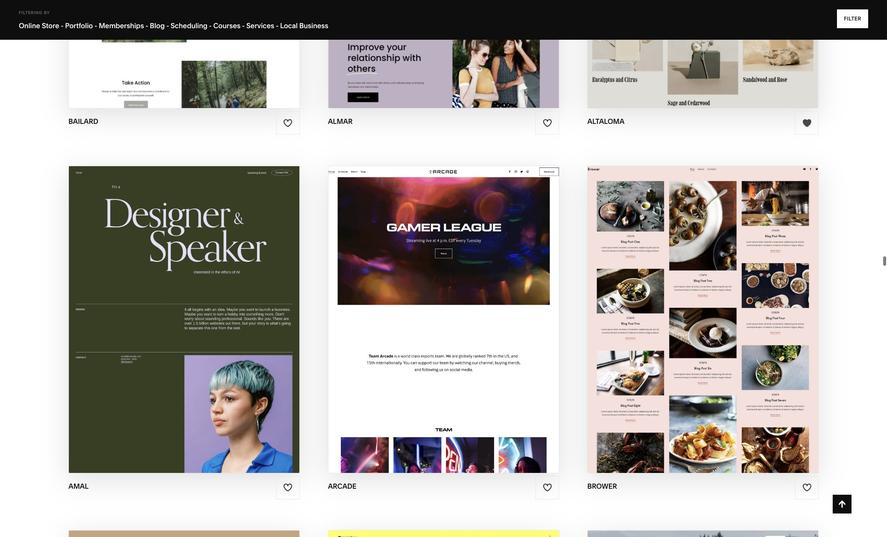 Task type: vqa. For each thing, say whether or not it's contained in the screenshot.
the topmost THE "ARCADE"
yes



Task type: describe. For each thing, give the bounding box(es) containing it.
3 - from the left
[[146, 21, 148, 30]]

add bailard to your favorites list image
[[283, 118, 293, 128]]

altaloma
[[588, 117, 625, 126]]

2 vertical spatial amal
[[68, 482, 89, 491]]

add amal to your favorites list image
[[283, 484, 293, 493]]

filtering by
[[19, 10, 50, 15]]

preview brower link
[[665, 313, 741, 337]]

filter
[[844, 15, 862, 22]]

almar
[[328, 117, 353, 126]]

4 - from the left
[[166, 21, 169, 30]]

carmine image
[[328, 531, 559, 538]]

preview brower
[[665, 320, 741, 329]]

by
[[44, 10, 50, 15]]

filter button
[[837, 9, 868, 28]]

start with brower
[[655, 303, 743, 313]]

start with amal
[[141, 303, 218, 313]]

start for start with brower
[[655, 303, 680, 313]]

amal image
[[69, 166, 299, 474]]

memberships
[[99, 21, 144, 30]]

1 vertical spatial brower
[[705, 320, 741, 329]]

amal inside start with amal button
[[193, 303, 218, 313]]

blog
[[150, 21, 165, 30]]

back to top image
[[838, 500, 847, 510]]

preview amal
[[152, 320, 216, 329]]

filtering
[[19, 10, 43, 15]]

1 - from the left
[[61, 21, 64, 30]]

start with arcade
[[396, 303, 482, 313]]

portfolio
[[65, 21, 93, 30]]

altaloma image
[[588, 0, 818, 108]]

start with brower button
[[655, 296, 752, 320]]

7 - from the left
[[276, 21, 279, 30]]

amal inside preview amal link
[[191, 320, 216, 329]]

with for arcade
[[424, 303, 445, 313]]



Task type: locate. For each thing, give the bounding box(es) containing it.
5 - from the left
[[209, 21, 212, 30]]

with
[[169, 303, 191, 313], [424, 303, 445, 313], [682, 303, 704, 313]]

remove altaloma from your favorites list image
[[802, 118, 812, 128]]

amal
[[193, 303, 218, 313], [191, 320, 216, 329], [68, 482, 89, 491]]

courses
[[213, 21, 241, 30]]

- right store
[[61, 21, 64, 30]]

with for amal
[[169, 303, 191, 313]]

online
[[19, 21, 40, 30]]

preview down start with brower
[[665, 320, 703, 329]]

preview
[[152, 320, 189, 329], [665, 320, 703, 329]]

1 start from the left
[[141, 303, 167, 313]]

0 vertical spatial arcade
[[447, 303, 482, 313]]

- left 'courses'
[[209, 21, 212, 30]]

bailard image
[[69, 0, 299, 108]]

store
[[42, 21, 59, 30]]

0 vertical spatial amal
[[193, 303, 218, 313]]

arcade
[[447, 303, 482, 313], [328, 482, 357, 491]]

2 horizontal spatial start
[[655, 303, 680, 313]]

services
[[246, 21, 274, 30]]

brower
[[706, 303, 743, 313], [705, 320, 741, 329], [588, 482, 617, 491]]

1 horizontal spatial with
[[424, 303, 445, 313]]

1 horizontal spatial preview
[[665, 320, 703, 329]]

start
[[141, 303, 167, 313], [396, 303, 422, 313], [655, 303, 680, 313]]

cami image
[[69, 531, 299, 538]]

1 horizontal spatial start
[[396, 303, 422, 313]]

preview down the start with amal at the left bottom of the page
[[152, 320, 189, 329]]

- right portfolio
[[95, 21, 97, 30]]

2 - from the left
[[95, 21, 97, 30]]

0 horizontal spatial preview
[[152, 320, 189, 329]]

preview for preview amal
[[152, 320, 189, 329]]

3 with from the left
[[682, 303, 704, 313]]

0 horizontal spatial arcade
[[328, 482, 357, 491]]

1 vertical spatial amal
[[191, 320, 216, 329]]

3 start from the left
[[655, 303, 680, 313]]

start with arcade button
[[396, 296, 492, 320]]

- left local
[[276, 21, 279, 30]]

scheduling
[[171, 21, 208, 30]]

-
[[61, 21, 64, 30], [95, 21, 97, 30], [146, 21, 148, 30], [166, 21, 169, 30], [209, 21, 212, 30], [242, 21, 245, 30], [276, 21, 279, 30]]

6 - from the left
[[242, 21, 245, 30]]

with inside "button"
[[424, 303, 445, 313]]

- right the blog at the top left of page
[[166, 21, 169, 30]]

1 vertical spatial arcade
[[328, 482, 357, 491]]

2 start from the left
[[396, 303, 422, 313]]

preview amal link
[[152, 313, 216, 337]]

1 with from the left
[[169, 303, 191, 313]]

with for brower
[[682, 303, 704, 313]]

start for start with arcade
[[396, 303, 422, 313]]

arcade image
[[328, 166, 559, 474]]

business
[[299, 21, 328, 30]]

add almar to your favorites list image
[[543, 118, 552, 128]]

0 horizontal spatial start
[[141, 303, 167, 313]]

add arcade to your favorites list image
[[543, 484, 552, 493]]

1 preview from the left
[[152, 320, 189, 329]]

- left the blog at the top left of page
[[146, 21, 148, 30]]

preview for preview brower
[[665, 320, 703, 329]]

online store - portfolio - memberships - blog - scheduling - courses - services - local business
[[19, 21, 328, 30]]

arcade inside start with arcade "button"
[[447, 303, 482, 313]]

bailard
[[68, 117, 98, 126]]

almar image
[[328, 0, 559, 108]]

0 horizontal spatial with
[[169, 303, 191, 313]]

2 preview from the left
[[665, 320, 703, 329]]

brower inside button
[[706, 303, 743, 313]]

2 with from the left
[[424, 303, 445, 313]]

start with amal button
[[141, 296, 227, 320]]

start for start with amal
[[141, 303, 167, 313]]

2 vertical spatial brower
[[588, 482, 617, 491]]

add brower to your favorites list image
[[802, 484, 812, 493]]

clarkson image
[[588, 531, 818, 538]]

0 vertical spatial brower
[[706, 303, 743, 313]]

2 horizontal spatial with
[[682, 303, 704, 313]]

local
[[280, 21, 298, 30]]

- right 'courses'
[[242, 21, 245, 30]]

1 horizontal spatial arcade
[[447, 303, 482, 313]]

start inside "button"
[[396, 303, 422, 313]]

brower image
[[588, 166, 818, 474]]



